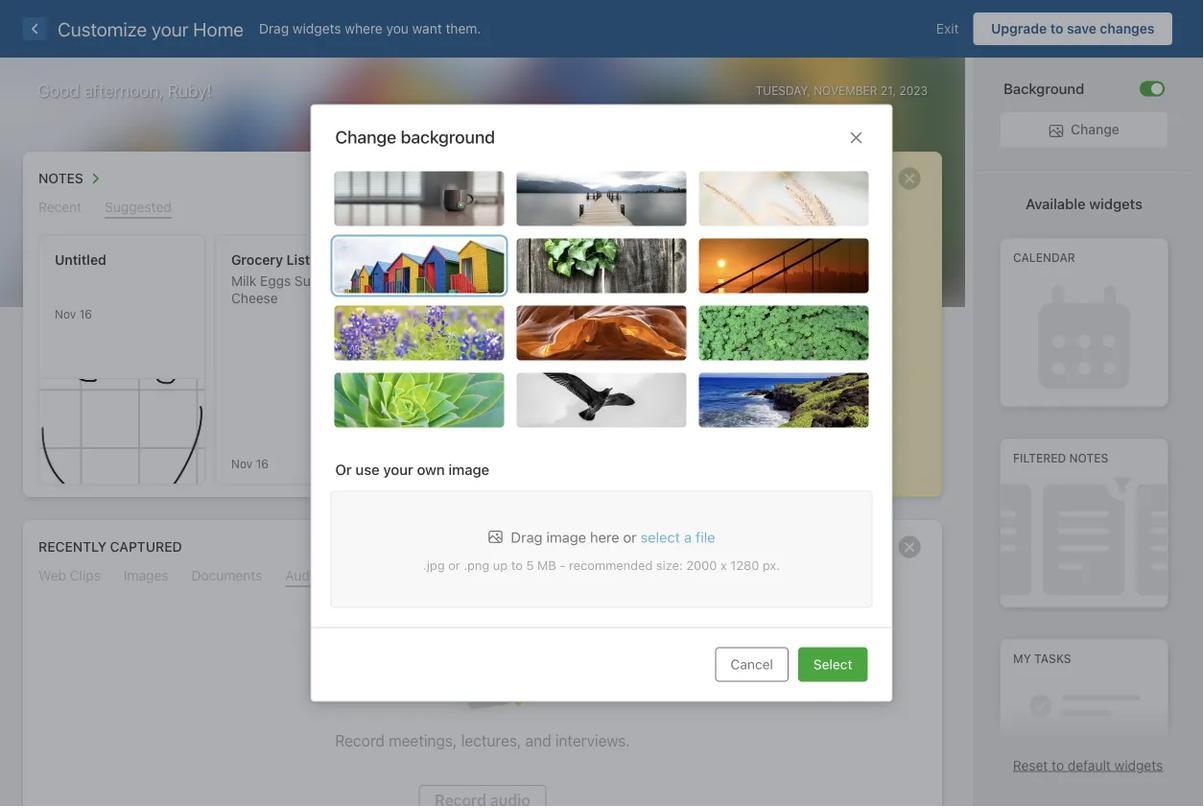 Task type: vqa. For each thing, say whether or not it's contained in the screenshot.
file
yes



Task type: describe. For each thing, give the bounding box(es) containing it.
cancel
[[731, 657, 774, 673]]

ruby!
[[168, 80, 212, 101]]

filtered notes
[[1014, 452, 1109, 465]]

where
[[345, 21, 383, 36]]

available widgets
[[1026, 195, 1143, 212]]

0 vertical spatial image
[[449, 461, 490, 478]]

them.
[[446, 21, 481, 36]]

select
[[641, 529, 681, 546]]

remove image
[[891, 159, 929, 198]]

0 vertical spatial or
[[624, 529, 637, 546]]

to for upgrade
[[1051, 21, 1064, 36]]

my tasks
[[1014, 652, 1072, 666]]

size:
[[657, 558, 683, 572]]

tuesday, november 21, 2023
[[756, 84, 928, 97]]

0 horizontal spatial remove image
[[577, 159, 615, 198]]

want
[[413, 21, 442, 36]]

mb
[[538, 558, 557, 572]]

1 vertical spatial to
[[512, 558, 523, 572]]

drag for drag widgets where you want them.
[[259, 21, 289, 36]]

november
[[814, 84, 878, 97]]

default
[[1068, 758, 1112, 773]]

use
[[356, 461, 380, 478]]

widgets for drag
[[293, 21, 341, 36]]

a
[[685, 529, 692, 546]]

upgrade to save changes button
[[974, 12, 1173, 45]]

reset to default widgets button
[[1014, 758, 1164, 773]]

1 horizontal spatial your
[[384, 461, 414, 478]]

21,
[[881, 84, 897, 97]]

2023
[[900, 84, 928, 97]]

.jpg or .png up to 5 mb - recommended size: 2000 x 1280 px.
[[423, 558, 781, 572]]

.png
[[464, 558, 490, 572]]

available
[[1026, 195, 1086, 212]]

x
[[721, 558, 727, 572]]

-
[[560, 558, 566, 572]]

reset
[[1014, 758, 1049, 773]]

good afternoon, ruby!
[[37, 80, 212, 101]]

file
[[696, 529, 716, 546]]

1 vertical spatial or
[[449, 558, 461, 572]]

afternoon,
[[84, 80, 163, 101]]

notes
[[1070, 452, 1109, 465]]

reset to default widgets
[[1014, 758, 1164, 773]]

tasks
[[1035, 652, 1072, 666]]

2000
[[687, 558, 718, 572]]

tuesday,
[[756, 84, 811, 97]]



Task type: locate. For each thing, give the bounding box(es) containing it.
drag widgets where you want them.
[[259, 21, 481, 36]]

edit widget title image
[[770, 171, 784, 185]]

widgets left 'where'
[[293, 21, 341, 36]]

customize your home
[[58, 17, 244, 40]]

1 vertical spatial remove image
[[891, 528, 929, 566]]

0 vertical spatial widgets
[[293, 21, 341, 36]]

1 vertical spatial image
[[547, 529, 587, 546]]

up
[[493, 558, 508, 572]]

0 vertical spatial to
[[1051, 21, 1064, 36]]

to right reset
[[1052, 758, 1065, 773]]

change button
[[1001, 112, 1168, 147]]

change for change
[[1072, 121, 1120, 137]]

drag up 5
[[511, 529, 543, 546]]

recommended
[[569, 558, 653, 572]]

1 horizontal spatial change
[[1072, 121, 1120, 137]]

to
[[1051, 21, 1064, 36], [512, 558, 523, 572], [1052, 758, 1065, 773]]

or
[[624, 529, 637, 546], [449, 558, 461, 572]]

widgets right available
[[1090, 195, 1143, 212]]

my
[[1014, 652, 1032, 666]]

background
[[1004, 80, 1085, 97]]

change
[[1072, 121, 1120, 137], [336, 127, 397, 147]]

select button
[[799, 648, 868, 682]]

.jpg
[[423, 558, 445, 572]]

1 horizontal spatial image
[[547, 529, 587, 546]]

exit
[[937, 21, 960, 36]]

drag image here or select a file
[[511, 529, 716, 546]]

image right "own"
[[449, 461, 490, 478]]

widgets for available
[[1090, 195, 1143, 212]]

select
[[814, 657, 853, 673]]

0 vertical spatial remove image
[[577, 159, 615, 198]]

1 horizontal spatial or
[[624, 529, 637, 546]]

widgets
[[293, 21, 341, 36], [1090, 195, 1143, 212], [1115, 758, 1164, 773]]

your right the use at left
[[384, 461, 414, 478]]

2 vertical spatial to
[[1052, 758, 1065, 773]]

customize
[[58, 17, 147, 40]]

scratch
[[668, 171, 731, 187]]

upgrade to save changes
[[992, 21, 1155, 36]]

upgrade
[[992, 21, 1048, 36]]

1 vertical spatial drag
[[511, 529, 543, 546]]

px.
[[763, 558, 781, 572]]

scratch pad
[[668, 171, 761, 187]]

or use your own image
[[336, 461, 490, 478]]

1280
[[731, 558, 760, 572]]

drag
[[259, 21, 289, 36], [511, 529, 543, 546]]

drag for drag image here or select a file
[[511, 529, 543, 546]]

change background
[[336, 127, 495, 147]]

change down 'background'
[[1072, 121, 1120, 137]]

1 vertical spatial your
[[384, 461, 414, 478]]

close image
[[845, 126, 868, 149]]

select a file button
[[641, 529, 716, 546]]

0 horizontal spatial drag
[[259, 21, 289, 36]]

calendar
[[1014, 251, 1076, 264]]

0 horizontal spatial or
[[449, 558, 461, 572]]

1 horizontal spatial drag
[[511, 529, 543, 546]]

your left home
[[152, 17, 189, 40]]

or right here
[[624, 529, 637, 546]]

your
[[152, 17, 189, 40], [384, 461, 414, 478]]

change left the background at top left
[[336, 127, 397, 147]]

you
[[387, 21, 409, 36]]

changes
[[1101, 21, 1155, 36]]

0 horizontal spatial change
[[336, 127, 397, 147]]

drag right home
[[259, 21, 289, 36]]

widgets right the default
[[1115, 758, 1164, 773]]

exit button
[[922, 12, 974, 45]]

5
[[527, 558, 534, 572]]

own
[[417, 461, 445, 478]]

to for reset
[[1052, 758, 1065, 773]]

here
[[590, 529, 620, 546]]

pad
[[734, 171, 761, 187]]

cancel button
[[716, 648, 789, 682]]

0 horizontal spatial image
[[449, 461, 490, 478]]

change inside button
[[1072, 121, 1120, 137]]

1 vertical spatial widgets
[[1090, 195, 1143, 212]]

1 horizontal spatial remove image
[[891, 528, 929, 566]]

home
[[193, 17, 244, 40]]

change for change background
[[336, 127, 397, 147]]

0 vertical spatial drag
[[259, 21, 289, 36]]

good
[[37, 80, 80, 101]]

image up the "-"
[[547, 529, 587, 546]]

2 vertical spatial widgets
[[1115, 758, 1164, 773]]

or
[[336, 461, 352, 478]]

filtered
[[1014, 452, 1067, 465]]

save
[[1068, 21, 1097, 36]]

or right .jpg
[[449, 558, 461, 572]]

scratch pad button
[[668, 166, 761, 191]]

0 vertical spatial your
[[152, 17, 189, 40]]

remove image
[[577, 159, 615, 198], [891, 528, 929, 566]]

to left 5
[[512, 558, 523, 572]]

to inside 'upgrade to save changes' button
[[1051, 21, 1064, 36]]

background
[[401, 127, 495, 147]]

image
[[449, 461, 490, 478], [547, 529, 587, 546]]

to left save
[[1051, 21, 1064, 36]]

0 horizontal spatial your
[[152, 17, 189, 40]]



